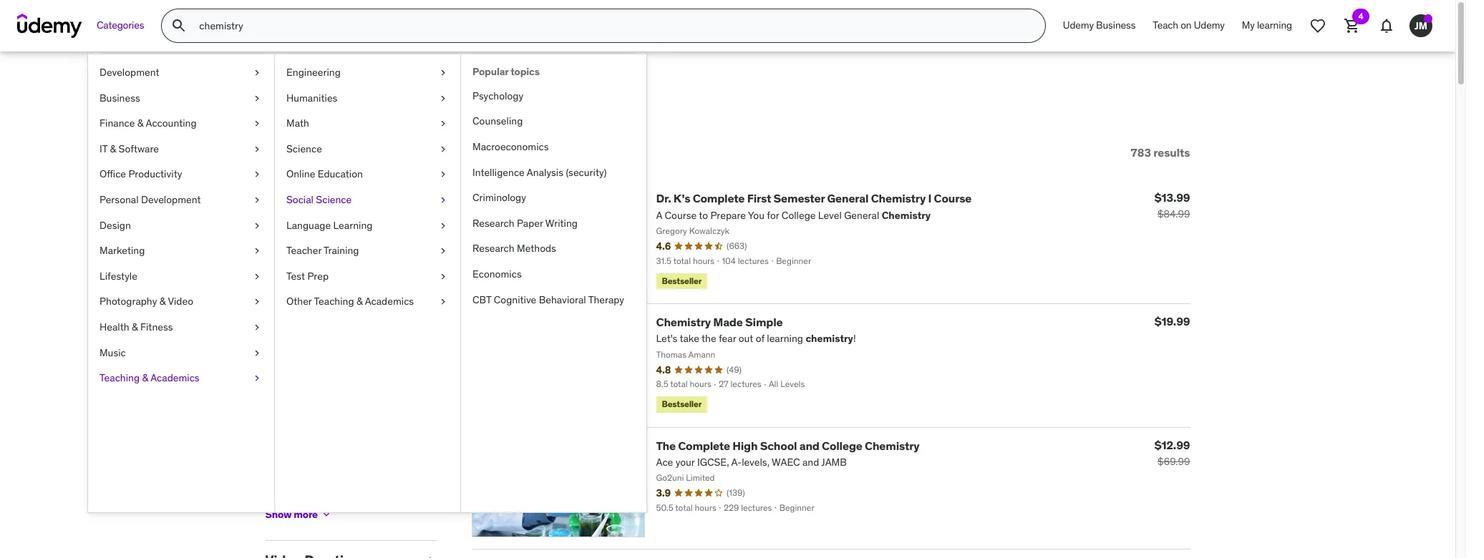 Task type: vqa. For each thing, say whether or not it's contained in the screenshot.
Finance
yes



Task type: locate. For each thing, give the bounding box(es) containing it.
math link
[[275, 111, 461, 137]]

behavioral
[[539, 293, 586, 306]]

1 horizontal spatial 783
[[1131, 145, 1152, 160]]

results for 783 results
[[1154, 145, 1191, 160]]

and
[[800, 439, 820, 453]]

0 vertical spatial complete
[[693, 192, 745, 206]]

xsmall image inside the teacher training link
[[438, 244, 449, 258]]

xsmall image inside social science link
[[438, 193, 449, 207]]

& for health & fitness
[[132, 321, 138, 334]]

language for language
[[265, 363, 328, 380]]

xsmall image inside business link
[[251, 91, 263, 105]]

engineering
[[286, 66, 341, 79]]

science
[[286, 142, 322, 155], [316, 193, 352, 206]]

1 vertical spatial results
[[1154, 145, 1191, 160]]

my learning
[[1242, 19, 1293, 32]]

1 vertical spatial research
[[473, 242, 515, 255]]

development down categories dropdown button
[[100, 66, 159, 79]]

dr. k's complete first semester general chemistry i course link
[[656, 192, 972, 206]]

0 horizontal spatial 783
[[265, 85, 306, 114]]

xsmall image for music
[[251, 346, 263, 360]]

made
[[714, 315, 743, 329]]

& for teaching & academics
[[142, 372, 148, 385]]

xsmall image inside it & software link
[[251, 142, 263, 156]]

xsmall image inside engineering link
[[438, 66, 449, 80]]

xsmall image for finance & accounting
[[251, 117, 263, 131]]

1 vertical spatial 783
[[1131, 145, 1152, 160]]

4
[[1359, 11, 1364, 21]]

business left teach
[[1097, 19, 1136, 32]]

& for it & software
[[110, 142, 116, 155]]

methods
[[517, 242, 556, 255]]

results
[[311, 85, 386, 114], [1154, 145, 1191, 160]]

udemy business link
[[1055, 9, 1145, 43]]

language
[[286, 219, 331, 232], [265, 363, 328, 380]]

xsmall image for design
[[251, 219, 263, 233]]

xsmall image inside "show more" button
[[321, 509, 332, 521]]

development
[[100, 66, 159, 79], [141, 193, 201, 206]]

results inside status
[[1154, 145, 1191, 160]]

0 horizontal spatial teaching
[[100, 372, 140, 385]]

chemistry right college at the right bottom of the page
[[865, 439, 920, 453]]

0 vertical spatial language
[[286, 219, 331, 232]]

chemistry left i
[[871, 192, 926, 206]]

up for 4.5
[[361, 244, 372, 257]]

1 vertical spatial language
[[265, 363, 328, 380]]

psychology link
[[461, 84, 647, 109]]

social
[[286, 193, 314, 206]]

science up language learning
[[316, 193, 352, 206]]

analysis
[[527, 166, 564, 179]]

criminology link
[[461, 186, 647, 211]]

teaching down prep
[[314, 295, 354, 308]]

chemistry made simple link
[[656, 315, 783, 329]]

counseling
[[473, 115, 523, 128]]

academics down test prep link on the left of the page
[[365, 295, 414, 308]]

xsmall image inside finance & accounting link
[[251, 117, 263, 131]]

1 horizontal spatial results
[[1154, 145, 1191, 160]]

categories
[[97, 19, 144, 32]]

online education
[[286, 168, 363, 181]]

complete right k's
[[693, 192, 745, 206]]

1 vertical spatial teaching
[[100, 372, 140, 385]]

1 up from the top
[[361, 244, 372, 257]]

language down other
[[265, 363, 328, 380]]

finance & accounting link
[[88, 111, 274, 137]]

xsmall image inside "language learning" link
[[438, 219, 449, 233]]

xsmall image inside the music 'link'
[[251, 346, 263, 360]]

xsmall image inside test prep link
[[438, 270, 449, 284]]

development link
[[88, 60, 274, 86]]

xsmall image inside teaching & academics link
[[251, 372, 263, 386]]

xsmall image for math
[[438, 117, 449, 131]]

xsmall image
[[438, 117, 449, 131], [251, 142, 263, 156], [251, 168, 263, 182], [251, 193, 263, 207], [438, 244, 449, 258], [251, 270, 263, 284], [438, 270, 449, 284], [251, 295, 263, 309], [438, 295, 449, 309], [251, 321, 263, 335], [251, 346, 263, 360], [251, 372, 263, 386], [265, 430, 277, 441], [265, 455, 277, 467], [265, 481, 277, 492], [321, 509, 332, 521]]

research paper writing link
[[461, 211, 647, 237]]

teaching
[[314, 295, 354, 308], [100, 372, 140, 385]]

1 horizontal spatial udemy
[[1194, 19, 1225, 32]]

xsmall image for development
[[251, 66, 263, 80]]

xsmall image for teaching & academics
[[251, 372, 263, 386]]

xsmall image inside 'humanities' link
[[438, 91, 449, 105]]

1 vertical spatial academics
[[150, 372, 200, 385]]

1 horizontal spatial academics
[[365, 295, 414, 308]]

business inside udemy business link
[[1097, 19, 1136, 32]]

0 vertical spatial results
[[311, 85, 386, 114]]

xsmall image
[[251, 66, 263, 80], [438, 66, 449, 80], [251, 91, 263, 105], [438, 91, 449, 105], [251, 117, 263, 131], [438, 142, 449, 156], [438, 168, 449, 182], [438, 193, 449, 207], [251, 219, 263, 233], [438, 219, 449, 233], [251, 244, 263, 258], [265, 404, 277, 416]]

office productivity link
[[88, 162, 274, 188]]

0 vertical spatial 783
[[265, 85, 306, 114]]

productivity
[[128, 168, 182, 181]]

1 horizontal spatial business
[[1097, 19, 1136, 32]]

1 vertical spatial business
[[100, 91, 140, 104]]

i
[[929, 192, 932, 206]]

xsmall image inside 'marketing' link
[[251, 244, 263, 258]]

0 vertical spatial research
[[473, 217, 515, 230]]

0 vertical spatial up
[[361, 244, 372, 257]]

more
[[294, 508, 318, 521]]

1 vertical spatial up
[[361, 295, 372, 308]]

up
[[361, 244, 372, 257], [361, 295, 372, 308]]

design
[[100, 219, 131, 232]]

1 vertical spatial science
[[316, 193, 352, 206]]

udemy business
[[1063, 19, 1136, 32]]

teach
[[1153, 19, 1179, 32]]

xsmall image inside science link
[[438, 142, 449, 156]]

lifestyle link
[[88, 264, 274, 290]]

783 inside status
[[1131, 145, 1152, 160]]

learning
[[333, 219, 373, 232]]

0 horizontal spatial udemy
[[1063, 19, 1094, 32]]

health & fitness link
[[88, 315, 274, 341]]

udemy
[[1063, 19, 1094, 32], [1194, 19, 1225, 32]]

xsmall image for other teaching & academics
[[438, 295, 449, 309]]

complete right the
[[678, 439, 730, 453]]

you have alerts image
[[1424, 14, 1433, 23]]

intelligence
[[473, 166, 525, 179]]

office
[[100, 168, 126, 181]]

it
[[100, 142, 108, 155]]

lifestyle
[[100, 270, 137, 283]]

jm
[[1415, 19, 1428, 32]]

0 vertical spatial business
[[1097, 19, 1136, 32]]

finance & accounting
[[100, 117, 197, 130]]

xsmall image inside lifestyle link
[[251, 270, 263, 284]]

783 for 783 results
[[1131, 145, 1152, 160]]

the complete high school and college chemistry
[[656, 439, 920, 453]]

office productivity
[[100, 168, 182, 181]]

xsmall image inside personal development link
[[251, 193, 263, 207]]

up left (541)
[[361, 295, 372, 308]]

language learning
[[286, 219, 373, 232]]

0 vertical spatial chemistry
[[871, 192, 926, 206]]

1 udemy from the left
[[1063, 19, 1094, 32]]

1 research from the top
[[473, 217, 515, 230]]

0 vertical spatial academics
[[365, 295, 414, 308]]

0 vertical spatial science
[[286, 142, 322, 155]]

learning
[[1258, 19, 1293, 32]]

results down engineering
[[311, 85, 386, 114]]

& inside "link"
[[132, 321, 138, 334]]

teaching down music
[[100, 372, 140, 385]]

& for 3.5 & up (541)
[[352, 295, 358, 308]]

2 vertical spatial chemistry
[[865, 439, 920, 453]]

783 results
[[1131, 145, 1191, 160]]

xsmall image for show more
[[321, 509, 332, 521]]

xsmall image inside photography & video link
[[251, 295, 263, 309]]

general
[[828, 192, 869, 206]]

macroeconomics link
[[461, 135, 647, 160]]

0 horizontal spatial results
[[311, 85, 386, 114]]

chemistry left made
[[656, 315, 711, 329]]

the
[[656, 439, 676, 453]]

notifications image
[[1379, 17, 1396, 34]]

xsmall image inside math link
[[438, 117, 449, 131]]

& for finance & accounting
[[137, 117, 144, 130]]

chemistry made simple
[[656, 315, 783, 329]]

783
[[265, 85, 306, 114], [1131, 145, 1152, 160]]

xsmall image for teacher training
[[438, 244, 449, 258]]

research up the economics on the left of page
[[473, 242, 515, 255]]

finance
[[100, 117, 135, 130]]

xsmall image for office productivity
[[251, 168, 263, 182]]

health
[[100, 321, 129, 334]]

783 results status
[[1131, 145, 1191, 160]]

xsmall image for marketing
[[251, 244, 263, 258]]

2 research from the top
[[473, 242, 515, 255]]

0 horizontal spatial business
[[100, 91, 140, 104]]

2 udemy from the left
[[1194, 19, 1225, 32]]

xsmall image inside development link
[[251, 66, 263, 80]]

engineering link
[[275, 60, 461, 86]]

simple
[[746, 315, 783, 329]]

$19.99
[[1155, 314, 1191, 329]]

xsmall image inside design link
[[251, 219, 263, 233]]

test
[[286, 270, 305, 283]]

xsmall image inside office productivity link
[[251, 168, 263, 182]]

teaching & academics
[[100, 372, 200, 385]]

783 for 783 results for "chemistry"
[[265, 85, 306, 114]]

1 vertical spatial complete
[[678, 439, 730, 453]]

0 vertical spatial development
[[100, 66, 159, 79]]

language up teacher
[[286, 219, 331, 232]]

2 up from the top
[[361, 295, 372, 308]]

xsmall image inside online education link
[[438, 168, 449, 182]]

results up $13.99
[[1154, 145, 1191, 160]]

dr. k's complete first semester general chemistry i course
[[656, 192, 972, 206]]

business up finance
[[100, 91, 140, 104]]

xsmall image for social science
[[438, 193, 449, 207]]

development down office productivity link
[[141, 193, 201, 206]]

xsmall image inside 'health & fitness' "link"
[[251, 321, 263, 335]]

4.5 & up
[[336, 244, 372, 257]]

academics down the music 'link'
[[150, 372, 200, 385]]

up right 4.5
[[361, 244, 372, 257]]

intelligence analysis (security)
[[473, 166, 607, 179]]

science up online
[[286, 142, 322, 155]]

school
[[760, 439, 797, 453]]

0 vertical spatial teaching
[[314, 295, 354, 308]]

small image
[[275, 146, 289, 160]]

$13.99
[[1155, 191, 1191, 205]]

research down criminology
[[473, 217, 515, 230]]

xsmall image inside the other teaching & academics link
[[438, 295, 449, 309]]

accounting
[[146, 117, 197, 130]]

xsmall image for science
[[438, 142, 449, 156]]



Task type: describe. For each thing, give the bounding box(es) containing it.
personal development link
[[88, 188, 274, 213]]

xsmall image for language learning
[[438, 219, 449, 233]]

up for 3.5
[[361, 295, 372, 308]]

the complete high school and college chemistry link
[[656, 439, 920, 453]]

jm link
[[1404, 9, 1439, 43]]

design link
[[88, 213, 274, 239]]

chemistry for the complete high school and college chemistry
[[865, 439, 920, 453]]

research for research methods
[[473, 242, 515, 255]]

language learning link
[[275, 213, 461, 239]]

topics
[[511, 65, 540, 78]]

online
[[286, 168, 315, 181]]

xsmall image for business
[[251, 91, 263, 105]]

on
[[1181, 19, 1192, 32]]

personal
[[100, 193, 139, 206]]

prep
[[308, 270, 329, 283]]

college
[[822, 439, 863, 453]]

research methods
[[473, 242, 556, 255]]

course
[[934, 192, 972, 206]]

therapy
[[588, 293, 625, 306]]

first
[[747, 192, 772, 206]]

high
[[733, 439, 758, 453]]

cbt cognitive behavioral therapy
[[473, 293, 625, 306]]

economics link
[[461, 262, 647, 288]]

other
[[286, 295, 312, 308]]

submit search image
[[171, 17, 188, 34]]

social science link
[[275, 188, 461, 213]]

$69.99
[[1158, 455, 1191, 468]]

teach on udemy link
[[1145, 9, 1234, 43]]

filter
[[292, 145, 320, 160]]

research methods link
[[461, 237, 647, 262]]

$13.99 $84.99
[[1155, 191, 1191, 221]]

business inside business link
[[100, 91, 140, 104]]

4 link
[[1336, 9, 1370, 43]]

1 horizontal spatial teaching
[[314, 295, 354, 308]]

categories button
[[88, 9, 153, 43]]

1 vertical spatial development
[[141, 193, 201, 206]]

research for research paper writing
[[473, 217, 515, 230]]

3.5
[[336, 295, 350, 308]]

& for photography & video
[[160, 295, 166, 308]]

other teaching & academics
[[286, 295, 414, 308]]

xsmall image for it & software
[[251, 142, 263, 156]]

social science
[[286, 193, 352, 206]]

science inside science link
[[286, 142, 322, 155]]

music
[[100, 346, 126, 359]]

show more
[[265, 508, 318, 521]]

xsmall image for humanities
[[438, 91, 449, 105]]

ratings
[[265, 204, 314, 221]]

teacher
[[286, 244, 322, 257]]

criminology
[[473, 191, 526, 204]]

$12.99
[[1155, 438, 1191, 452]]

"chemistry"
[[426, 85, 556, 114]]

cbt
[[473, 293, 492, 306]]

math
[[286, 117, 309, 130]]

science link
[[275, 137, 461, 162]]

education
[[318, 168, 363, 181]]

science inside social science link
[[316, 193, 352, 206]]

udemy image
[[17, 14, 82, 38]]

humanities link
[[275, 86, 461, 111]]

k's
[[674, 192, 691, 206]]

humanities
[[286, 91, 338, 104]]

personal development
[[100, 193, 201, 206]]

small image
[[423, 553, 437, 559]]

& for 4.5 & up
[[352, 244, 358, 257]]

xsmall image for lifestyle
[[251, 270, 263, 284]]

chemistry for dr. k's complete first semester general chemistry i course
[[871, 192, 926, 206]]

1 vertical spatial chemistry
[[656, 315, 711, 329]]

health & fitness
[[100, 321, 173, 334]]

xsmall image for online education
[[438, 168, 449, 182]]

language for language learning
[[286, 219, 331, 232]]

social science element
[[461, 54, 647, 513]]

783 results for "chemistry"
[[265, 85, 556, 114]]

marketing
[[100, 244, 145, 257]]

$12.99 $69.99
[[1155, 438, 1191, 468]]

ratings button
[[265, 204, 411, 221]]

intelligence analysis (security) link
[[461, 160, 647, 186]]

other teaching & academics link
[[275, 290, 461, 315]]

xsmall image for health & fitness
[[251, 321, 263, 335]]

Search for anything text field
[[196, 14, 1028, 38]]

it & software
[[100, 142, 159, 155]]

psychology
[[473, 89, 524, 102]]

semester
[[774, 192, 825, 206]]

for
[[391, 85, 421, 114]]

cognitive
[[494, 293, 537, 306]]

$84.99
[[1158, 208, 1191, 221]]

video
[[168, 295, 193, 308]]

economics
[[473, 268, 522, 281]]

xsmall image for engineering
[[438, 66, 449, 80]]

teaching & academics link
[[88, 366, 274, 392]]

xsmall image for test prep
[[438, 270, 449, 284]]

photography & video link
[[88, 290, 274, 315]]

test prep link
[[275, 264, 461, 290]]

xsmall image for personal development
[[251, 193, 263, 207]]

it & software link
[[88, 137, 274, 162]]

paper
[[517, 217, 543, 230]]

0 horizontal spatial academics
[[150, 372, 200, 385]]

marketing link
[[88, 239, 274, 264]]

teach on udemy
[[1153, 19, 1225, 32]]

português
[[283, 505, 329, 518]]

results for 783 results for "chemistry"
[[311, 85, 386, 114]]

shopping cart with 4 items image
[[1344, 17, 1361, 34]]

online education link
[[275, 162, 461, 188]]

research paper writing
[[473, 217, 578, 230]]

show
[[265, 508, 292, 521]]

macroeconomics
[[473, 140, 549, 153]]

(541)
[[378, 295, 399, 308]]

udemy inside 'link'
[[1194, 19, 1225, 32]]

xsmall image for photography & video
[[251, 295, 263, 309]]

wishlist image
[[1310, 17, 1327, 34]]



